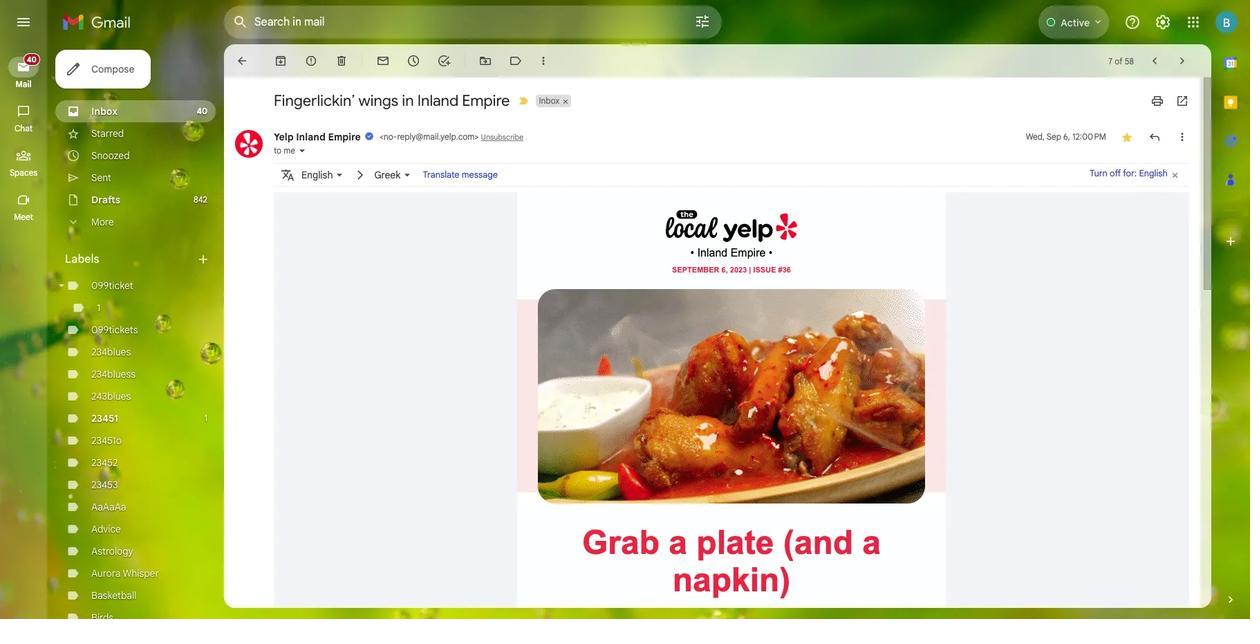Task type: vqa. For each thing, say whether or not it's contained in the screenshot.
Project
no



Task type: locate. For each thing, give the bounding box(es) containing it.
• up issue
[[769, 247, 773, 259]]

inland
[[418, 91, 459, 110], [296, 131, 326, 143], [698, 247, 728, 259]]

inbox up starred link
[[91, 105, 118, 118]]

1
[[97, 302, 100, 314], [204, 413, 208, 423]]

aaaaaa link
[[91, 501, 126, 513]]

2023
[[730, 266, 747, 274]]

inbox inside button
[[539, 95, 560, 106]]

1 vertical spatial 40
[[197, 106, 208, 116]]

wed,
[[1026, 131, 1045, 142]]

issue
[[754, 266, 777, 274]]

empire inside • inland empire • september 6, 2023 | issue #36
[[731, 247, 766, 259]]

2 horizontal spatial inland
[[698, 247, 728, 259]]

1 horizontal spatial •
[[769, 247, 773, 259]]

september
[[672, 266, 720, 274]]

2 horizontal spatial empire
[[731, 247, 766, 259]]

greek
[[375, 168, 401, 181]]

0 horizontal spatial 6,
[[722, 266, 728, 274]]

0 horizontal spatial •
[[691, 247, 695, 259]]

to me
[[274, 145, 295, 156]]

fingerlickin' wings in inland empire
[[274, 91, 510, 110]]

1 vertical spatial empire
[[328, 131, 361, 143]]

starred link
[[91, 127, 124, 140]]

labels heading
[[65, 252, 196, 266]]

6, inside cell
[[1064, 131, 1071, 142]]

0 horizontal spatial 40
[[27, 55, 37, 64]]

more
[[91, 216, 114, 228]]

6, inside • inland empire • september 6, 2023 | issue #36
[[722, 266, 728, 274]]

6, left 2023
[[722, 266, 728, 274]]

main menu image
[[15, 14, 32, 30]]

40
[[27, 55, 37, 64], [197, 106, 208, 116]]

english list box
[[302, 166, 347, 184]]

a right grab
[[669, 524, 688, 561]]

english inside list box
[[302, 168, 333, 181]]

chat
[[15, 123, 33, 134]]

234blues link
[[91, 346, 131, 358]]

inland inside • inland empire • september 6, 2023 | issue #36
[[698, 247, 728, 259]]

starred
[[91, 127, 124, 140]]

1 horizontal spatial inland
[[418, 91, 459, 110]]

0 vertical spatial 1
[[97, 302, 100, 314]]

inbox
[[539, 95, 560, 106], [91, 105, 118, 118]]

me
[[284, 145, 295, 156]]

greek list box
[[375, 166, 415, 184]]

starred image
[[1121, 130, 1135, 144]]

a
[[669, 524, 688, 561], [863, 524, 881, 561]]

1 vertical spatial 1
[[204, 413, 208, 423]]

0 horizontal spatial english
[[302, 168, 333, 181]]

0 vertical spatial 40
[[27, 55, 37, 64]]

more button
[[55, 211, 216, 233]]

2 • from the left
[[769, 247, 773, 259]]

23451o link
[[91, 434, 122, 447]]

#36
[[779, 266, 791, 274]]

snoozed link
[[91, 149, 130, 162]]

translate message
[[423, 169, 498, 181]]

58
[[1125, 56, 1135, 66]]

inbox down "more" 'icon'
[[539, 95, 560, 106]]

yelp inland empire cell
[[274, 131, 481, 143]]

yelp inland empire
[[274, 131, 361, 143]]

to
[[274, 145, 282, 156]]

wed, sep 6, 12:00 pm
[[1026, 131, 1107, 142]]

report spam image
[[304, 54, 318, 68]]

navigation
[[0, 44, 48, 619]]

2 vertical spatial empire
[[731, 247, 766, 259]]

english down show details "icon"
[[302, 168, 333, 181]]

english
[[1140, 168, 1168, 179], [302, 168, 333, 181]]

turn
[[1090, 168, 1108, 179]]

234bluess
[[91, 368, 136, 380]]

aaaaaa
[[91, 501, 126, 513]]

inland right "in"
[[418, 91, 459, 110]]

0 horizontal spatial empire
[[328, 131, 361, 143]]

advice link
[[91, 523, 121, 535]]

Starred checkbox
[[1121, 130, 1135, 144]]

greek option
[[375, 166, 401, 184]]

0 vertical spatial empire
[[462, 91, 510, 110]]

234blues
[[91, 346, 131, 358]]

inland up show details "icon"
[[296, 131, 326, 143]]

1 vertical spatial inland
[[296, 131, 326, 143]]

• up september
[[691, 247, 695, 259]]

1 horizontal spatial a
[[863, 524, 881, 561]]

empire for • inland empire • september 6, 2023 | issue #36
[[731, 247, 766, 259]]

empire
[[462, 91, 510, 110], [328, 131, 361, 143], [731, 247, 766, 259]]

sent
[[91, 172, 111, 184]]

inland for yelp inland empire
[[296, 131, 326, 143]]

grab a plate (and a napkin)
[[582, 524, 881, 598]]

inland up september
[[698, 247, 728, 259]]

(and
[[784, 524, 854, 561]]

chat heading
[[0, 123, 47, 134]]

sep
[[1047, 131, 1062, 142]]

inland for • inland empire • september 6, 2023 | issue #36
[[698, 247, 728, 259]]

<
[[380, 131, 384, 142]]

40 link
[[8, 53, 40, 77]]

2 a from the left
[[863, 524, 881, 561]]

yelp inc. image
[[235, 130, 263, 158]]

empire left verified sender image
[[328, 131, 361, 143]]

0 horizontal spatial a
[[669, 524, 688, 561]]

2 vertical spatial inland
[[698, 247, 728, 259]]

1 horizontal spatial inbox
[[539, 95, 560, 106]]

1 horizontal spatial 6,
[[1064, 131, 1071, 142]]

advice
[[91, 523, 121, 535]]

0 vertical spatial 6,
[[1064, 131, 1071, 142]]

grab
[[582, 524, 660, 561]]

sent link
[[91, 172, 111, 184]]

unsubscribe
[[481, 133, 524, 142]]

0 horizontal spatial inland
[[296, 131, 326, 143]]

plate
[[697, 524, 774, 561]]

empire up |
[[731, 247, 766, 259]]

search in mail image
[[228, 10, 253, 35]]

astrology
[[91, 545, 133, 558]]

23451o
[[91, 434, 122, 447]]

show details image
[[298, 147, 306, 155]]

of
[[1115, 56, 1123, 66]]

mail heading
[[0, 79, 47, 90]]

1 vertical spatial 6,
[[722, 266, 728, 274]]

empire up >
[[462, 91, 510, 110]]

0 horizontal spatial inbox
[[91, 105, 118, 118]]

spaces heading
[[0, 167, 47, 178]]

6, right sep
[[1064, 131, 1071, 142]]

6,
[[1064, 131, 1071, 142], [722, 266, 728, 274]]

a right (and
[[863, 524, 881, 561]]

advanced search options image
[[689, 8, 717, 35]]

empire for yelp inland empire
[[328, 131, 361, 143]]

23453 link
[[91, 479, 118, 491]]

english right for:
[[1140, 168, 1168, 179]]

099tickets link
[[91, 324, 138, 336]]

tab list
[[1212, 44, 1251, 569]]

1 horizontal spatial 1
[[204, 413, 208, 423]]

< no-reply@mail.yelp.com >
[[380, 131, 479, 142]]

243blues link
[[91, 390, 131, 403]]

wings
[[359, 91, 399, 110]]

0 vertical spatial inland
[[418, 91, 459, 110]]

drafts link
[[91, 194, 120, 206]]

archive image
[[274, 54, 288, 68]]



Task type: describe. For each thing, give the bounding box(es) containing it.
settings image
[[1155, 14, 1172, 30]]

Search in mail text field
[[255, 15, 656, 29]]

099ticket
[[91, 279, 133, 292]]

in
[[402, 91, 414, 110]]

basketball
[[91, 589, 137, 602]]

23452
[[91, 457, 118, 469]]

23452 link
[[91, 457, 118, 469]]

1 link
[[97, 302, 100, 314]]

no-
[[384, 131, 397, 142]]

12:00 pm
[[1073, 131, 1107, 142]]

inbox link
[[91, 105, 118, 118]]

|
[[749, 266, 752, 274]]

whisper
[[123, 567, 159, 580]]

gmail image
[[62, 8, 138, 36]]

for:
[[1124, 168, 1137, 179]]

1 horizontal spatial english
[[1140, 168, 1168, 179]]

234bluess link
[[91, 368, 136, 380]]

labels
[[65, 252, 99, 266]]

english option
[[302, 166, 333, 184]]

turn off for: english
[[1090, 168, 1168, 179]]

newer image
[[1148, 54, 1162, 68]]

• inland empire • september 6, 2023 | issue #36
[[672, 247, 791, 274]]

inbox for inbox button
[[539, 95, 560, 106]]

move to image
[[479, 54, 493, 68]]

wings image
[[538, 289, 926, 504]]

back to inbox image
[[235, 54, 249, 68]]

labels image
[[509, 54, 523, 68]]

0 horizontal spatial 1
[[97, 302, 100, 314]]

reply@mail.yelp.com
[[397, 131, 475, 142]]

support image
[[1125, 14, 1141, 30]]

napkin)
[[673, 562, 791, 598]]

delete image
[[335, 54, 349, 68]]

1 a from the left
[[669, 524, 688, 561]]

basketball link
[[91, 589, 137, 602]]

older image
[[1176, 54, 1190, 68]]

40 inside navigation
[[27, 55, 37, 64]]

23451 link
[[91, 412, 118, 425]]

243blues
[[91, 390, 131, 403]]

7
[[1109, 56, 1113, 66]]

message
[[462, 169, 498, 181]]

yelp logo image
[[663, 206, 801, 246]]

spaces
[[10, 167, 37, 178]]

23453
[[91, 479, 118, 491]]

mail
[[15, 79, 32, 89]]

more image
[[537, 54, 551, 68]]

translate
[[423, 169, 460, 181]]

inbox button
[[536, 95, 561, 107]]

astrology link
[[91, 545, 133, 558]]

verified sender image
[[365, 131, 374, 141]]

unsubscribe link
[[481, 133, 524, 142]]

off
[[1110, 168, 1122, 179]]

Search in mail search field
[[224, 6, 722, 39]]

snoozed
[[91, 149, 130, 162]]

aurora whisper
[[91, 567, 159, 580]]

1 • from the left
[[691, 247, 695, 259]]

>
[[475, 131, 479, 142]]

aurora whisper link
[[91, 567, 159, 580]]

yelp
[[274, 131, 294, 143]]

navigation containing mail
[[0, 44, 48, 619]]

099tickets
[[91, 324, 138, 336]]

23451
[[91, 412, 118, 425]]

mark as unread image
[[376, 54, 390, 68]]

compose button
[[55, 50, 151, 89]]

1 horizontal spatial 40
[[197, 106, 208, 116]]

drafts
[[91, 194, 120, 206]]

fingerlickin'
[[274, 91, 355, 110]]

wed, sep 6, 12:00 pm cell
[[1026, 130, 1107, 144]]

compose
[[91, 63, 135, 75]]

meet heading
[[0, 212, 47, 223]]

aurora
[[91, 567, 121, 580]]

7 of 58
[[1109, 56, 1135, 66]]

099ticket link
[[91, 279, 133, 292]]

842
[[194, 194, 208, 205]]

1 horizontal spatial empire
[[462, 91, 510, 110]]

add to tasks image
[[437, 54, 451, 68]]

snooze image
[[407, 54, 421, 68]]

inbox for inbox link
[[91, 105, 118, 118]]

meet
[[14, 212, 33, 222]]



